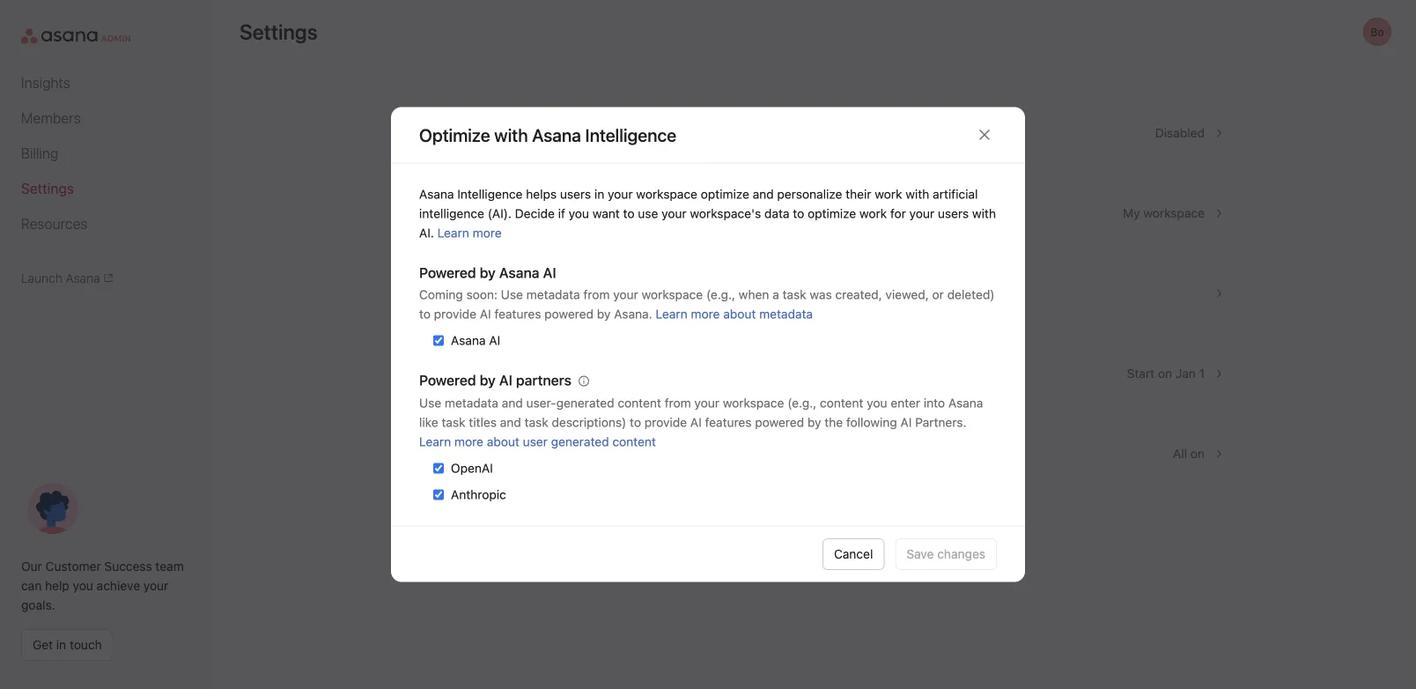 Task type: describe. For each thing, give the bounding box(es) containing it.
on for start
[[1159, 366, 1173, 381]]

by inside use metadata and user-generated content from your workspace (e.g., content you enter into asana like task titles and task descriptions) to provide ai features powered by the following ai partners. learn more about user generated content
[[808, 415, 822, 430]]

use inside asana intelligence helps users in your workspace optimize and personalize their work with artificial intelligence (ai). decide if you want to use your workspace's data to optimize work for your users with ai.
[[638, 206, 659, 221]]

ai inside coming soon: use metadata from your workspace (e.g., when a task was created, viewed, or deleted) to provide ai features powered by asana.
[[480, 307, 491, 321]]

partners.
[[916, 415, 967, 430]]

work inside optimize with asana intelligence decide if you want asana to use your workspace's data to optimize work for your users.
[[806, 455, 833, 470]]

0 horizontal spatial optimize
[[701, 187, 750, 201]]

asana intelligence helps users in your workspace optimize and personalize their work with artificial intelligence (ai). decide if you want to use your workspace's data to optimize work for your users with ai.
[[419, 187, 997, 240]]

1 horizontal spatial task
[[525, 415, 549, 430]]

activate
[[423, 134, 469, 149]]

to down learn more about user generated content link
[[569, 455, 581, 470]]

in inside the get in touch button
[[56, 637, 66, 652]]

launch
[[21, 270, 62, 285]]

workspace inside convert to organization convert your workspace to an organization
[[500, 295, 561, 309]]

resources link
[[21, 213, 190, 234]]

task inside coming soon: use metadata from your workspace (e.g., when a task was created, viewed, or deleted) to provide ai features powered by asana.
[[783, 287, 807, 302]]

start
[[1127, 366, 1155, 381]]

harvest integration activate harvest time-tracking
[[423, 116, 596, 149]]

1 horizontal spatial harvest
[[472, 134, 517, 149]]

their
[[846, 187, 872, 201]]

1 horizontal spatial users
[[938, 206, 969, 221]]

to right 'coming'
[[472, 276, 484, 291]]

customize
[[423, 215, 483, 229]]

use inside optimize with asana intelligence decide if you want asana to use your workspace's data to optimize work for your users.
[[584, 455, 604, 470]]

can
[[21, 578, 42, 593]]

to inside use metadata and user-generated content from your workspace (e.g., content you enter into asana like task titles and task descriptions) to provide ai features powered by the following ai partners. learn more about user generated content
[[630, 415, 641, 430]]

artificial
[[933, 187, 978, 201]]

the inside workspace name customize asana by changing the workspace's name
[[597, 215, 616, 229]]

decide inside asana intelligence helps users in your workspace optimize and personalize their work with artificial intelligence (ai). decide if you want to use your workspace's data to optimize work for your users with ai.
[[515, 206, 555, 221]]

users.
[[884, 455, 919, 470]]

asana right launch
[[66, 270, 100, 285]]

asana ai
[[451, 333, 501, 348]]

coming
[[419, 287, 463, 302]]

2 convert from the top
[[423, 295, 468, 309]]

your inside use metadata and user-generated content from your workspace (e.g., content you enter into asana like task titles and task descriptions) to provide ai features powered by the following ai partners. learn more about user generated content
[[695, 396, 720, 410]]

by up soon: on the top left of the page
[[480, 264, 496, 281]]

1
[[1200, 366, 1205, 381]]

learn more about metadata
[[656, 307, 813, 321]]

powered by ai partners
[[419, 372, 572, 389]]

workspace name customize asana by changing the workspace's name
[[423, 196, 725, 229]]

my
[[1123, 206, 1141, 220]]

for inside optimize with asana intelligence decide if you want asana to use your workspace's data to optimize work for your users.
[[837, 455, 852, 470]]

success
[[104, 559, 152, 574]]

features inside coming soon: use metadata from your workspace (e.g., when a task was created, viewed, or deleted) to provide ai features powered by asana.
[[495, 307, 541, 321]]

0 horizontal spatial organization
[[487, 276, 560, 291]]

resources
[[21, 215, 88, 232]]

ai up powered by ai partners in the bottom left of the page
[[489, 333, 501, 348]]

cancel button
[[823, 538, 885, 570]]

Asana AI checkbox
[[433, 335, 444, 346]]

ai up optimize with asana intelligence decide if you want asana to use your workspace's data to optimize work for your users. at bottom
[[691, 415, 702, 430]]

asana inside use metadata and user-generated content from your workspace (e.g., content you enter into asana like task titles and task descriptions) to provide ai features powered by the following ai partners. learn more about user generated content
[[949, 396, 984, 410]]

titles
[[469, 415, 497, 430]]

help
[[45, 578, 69, 593]]

want inside optimize with asana intelligence decide if you want asana to use your workspace's data to optimize work for your users.
[[501, 455, 528, 470]]

jan
[[1176, 366, 1196, 381]]

data inside optimize with asana intelligence decide if you want asana to use your workspace's data to optimize work for your users.
[[711, 455, 736, 470]]

changing
[[542, 215, 594, 229]]

deleted)
[[948, 287, 995, 302]]

(ai).
[[488, 206, 512, 221]]

optimize with asana intelligence decide if you want asana to use your workspace's data to optimize work for your users.
[[423, 437, 919, 470]]

following
[[847, 415, 898, 430]]

workspace
[[423, 196, 488, 211]]

enter
[[891, 396, 921, 410]]

all
[[1174, 446, 1188, 461]]

your inside coming soon: use metadata from your workspace (e.g., when a task was created, viewed, or deleted) to provide ai features powered by asana.
[[613, 287, 639, 302]]

learn more
[[438, 226, 502, 240]]

time-
[[520, 134, 550, 149]]

asana down learn more about user generated content link
[[531, 455, 566, 470]]

get in touch button
[[21, 629, 113, 661]]

Anthropic checkbox
[[433, 489, 444, 500]]

(i.e.
[[707, 375, 728, 389]]

2 vertical spatial and
[[500, 415, 521, 430]]

1 vertical spatial and
[[502, 396, 523, 410]]

team
[[155, 559, 184, 574]]

descriptions)
[[552, 415, 627, 430]]

billing
[[21, 145, 58, 162]]

1 convert from the top
[[423, 276, 469, 291]]

user-
[[526, 396, 557, 410]]

optimize inside optimize with asana intelligence decide if you want asana to use your workspace's data to optimize work for your users.
[[754, 455, 802, 470]]

your inside our customer success team can help you achieve your goals.
[[143, 578, 169, 593]]

save changes
[[907, 547, 986, 561]]

personalize
[[778, 187, 843, 201]]

fiscal
[[731, 375, 761, 389]]

0 vertical spatial harvest
[[423, 116, 468, 130]]

optimize with asana intelligence
[[419, 124, 677, 145]]

ai partners
[[499, 372, 572, 389]]

0 vertical spatial about
[[724, 307, 756, 321]]

coming soon: use metadata from your workspace (e.g., when a task was created, viewed, or deleted) to provide ai features powered by asana.
[[419, 287, 995, 321]]

1 vertical spatial in
[[797, 375, 807, 389]]

launch asana
[[21, 270, 100, 285]]

(e.g., inside use metadata and user-generated content from your workspace (e.g., content you enter into asana like task titles and task descriptions) to provide ai features powered by the following ai partners. learn more about user generated content
[[788, 396, 817, 410]]

disabled
[[1156, 126, 1205, 140]]

metadata inside use metadata and user-generated content from your workspace (e.g., content you enter into asana like task titles and task descriptions) to provide ai features powered by the following ai partners. learn more about user generated content
[[445, 396, 499, 410]]

operating
[[606, 375, 660, 389]]

1 vertical spatial optimize
[[808, 206, 857, 221]]

learn more about user generated content link
[[419, 434, 656, 449]]

soon:
[[467, 287, 498, 302]]

ai.
[[419, 226, 434, 240]]

provide inside use metadata and user-generated content from your workspace (e.g., content you enter into asana like task titles and task descriptions) to provide ai features powered by the following ai partners. learn more about user generated content
[[645, 415, 687, 430]]

to down the personalize
[[793, 206, 805, 221]]

members link
[[21, 107, 190, 129]]

more information image
[[579, 376, 589, 386]]

convert to organization convert your workspace to an organization
[[423, 276, 666, 309]]

intelligence inside asana intelligence helps users in your workspace optimize and personalize their work with artificial intelligence (ai). decide if you want to use your workspace's data to optimize work for your users with ai.
[[458, 187, 523, 201]]

get
[[33, 637, 53, 652]]

viewed,
[[886, 287, 929, 302]]

0 vertical spatial generated
[[557, 396, 615, 410]]

about inside use metadata and user-generated content from your workspace (e.g., content you enter into asana like task titles and task descriptions) to provide ai features powered by the following ai partners. learn more about user generated content
[[487, 434, 520, 449]]

launch asana link
[[21, 270, 190, 285]]

1 vertical spatial name
[[694, 215, 725, 229]]

intelligence inside optimize with asana intelligence decide if you want asana to use your workspace's data to optimize work for your users.
[[545, 437, 613, 451]]

use metadata and user-generated content from your workspace (e.g., content you enter into asana like task titles and task descriptions) to provide ai features powered by the following ai partners. learn more about user generated content
[[419, 396, 984, 449]]

created,
[[836, 287, 883, 302]]

you inside asana intelligence helps users in your workspace optimize and personalize their work with artificial intelligence (ai). decide if you want to use your workspace's data to optimize work for your users with ai.
[[569, 206, 589, 221]]

when
[[739, 287, 770, 302]]

in inside asana intelligence helps users in your workspace optimize and personalize their work with artificial intelligence (ai). decide if you want to use your workspace's data to optimize work for your users with ai.
[[595, 187, 605, 201]]

powered for powered by asana ai
[[419, 264, 476, 281]]

our
[[21, 559, 42, 574]]

by down asana ai
[[480, 372, 496, 389]]

with left tracking
[[495, 124, 528, 145]]

more for learn more
[[473, 226, 502, 240]]



Task type: locate. For each thing, give the bounding box(es) containing it.
1 horizontal spatial powered
[[755, 415, 805, 430]]

the right changing
[[597, 215, 616, 229]]

you
[[569, 206, 589, 221], [867, 396, 888, 410], [477, 455, 497, 470], [73, 578, 93, 593]]

by right an at left
[[597, 307, 611, 321]]

generated up "descriptions)"
[[557, 396, 615, 410]]

from inside coming soon: use metadata from your workspace (e.g., when a task was created, viewed, or deleted) to provide ai features powered by asana.
[[584, 287, 610, 302]]

0 vertical spatial learn
[[438, 226, 470, 240]]

1 horizontal spatial provide
[[645, 415, 687, 430]]

asana right into
[[949, 396, 984, 410]]

want inside asana intelligence helps users in your workspace optimize and personalize their work with artificial intelligence (ai). decide if you want to use your workspace's data to optimize work for your users with ai.
[[593, 206, 620, 221]]

harvest
[[423, 116, 468, 130], [472, 134, 517, 149]]

0 vertical spatial and
[[753, 187, 774, 201]]

you down the customer
[[73, 578, 93, 593]]

billing link
[[21, 143, 190, 164]]

decide inside optimize with asana intelligence decide if you want asana to use your workspace's data to optimize work for your users.
[[423, 455, 463, 470]]

1 vertical spatial features
[[705, 415, 752, 430]]

by
[[525, 215, 538, 229], [480, 264, 496, 281], [597, 307, 611, 321], [480, 372, 496, 389], [808, 415, 822, 430]]

with inside optimize with asana intelligence decide if you want asana to use your workspace's data to optimize work for your users.
[[478, 437, 503, 451]]

metadata for about
[[760, 307, 813, 321]]

optimize with asana intelligence dialog
[[391, 107, 1026, 582]]

in right the get
[[56, 637, 66, 652]]

touch
[[70, 637, 102, 652]]

ai
[[480, 307, 491, 321], [489, 333, 501, 348], [691, 415, 702, 430], [901, 415, 912, 430]]

0 vertical spatial data
[[765, 206, 790, 221]]

our customer success team can help you achieve your goals.
[[21, 559, 184, 612]]

on for all
[[1191, 446, 1205, 461]]

metadata down a
[[760, 307, 813, 321]]

from inside use metadata and user-generated content from your workspace (e.g., content you enter into asana like task titles and task descriptions) to provide ai features powered by the following ai partners. learn more about user generated content
[[665, 396, 691, 410]]

1 vertical spatial work
[[860, 206, 887, 221]]

powered for powered by ai partners
[[419, 372, 476, 389]]

1 horizontal spatial on
[[1191, 446, 1205, 461]]

asana right asana ai option
[[451, 333, 486, 348]]

you inside our customer success team can help you achieve your goals.
[[73, 578, 93, 593]]

asana.
[[614, 307, 653, 321]]

0 vertical spatial name
[[491, 196, 523, 211]]

and down powered by ai partners in the bottom left of the page
[[502, 396, 523, 410]]

want down the asana intelligence
[[593, 206, 620, 221]]

0 vertical spatial want
[[593, 206, 620, 221]]

convert up asana ai option
[[423, 295, 468, 309]]

more for learn more about metadata
[[691, 307, 720, 321]]

data down use metadata and user-generated content from your workspace (e.g., content you enter into asana like task titles and task descriptions) to provide ai features powered by the following ai partners. learn more about user generated content
[[711, 455, 736, 470]]

asana intelligence
[[532, 124, 677, 145]]

insights link
[[21, 72, 190, 93]]

optimize down the personalize
[[808, 206, 857, 221]]

ai down soon: on the top left of the page
[[480, 307, 491, 321]]

by inside workspace name customize asana by changing the workspace's name
[[525, 215, 538, 229]]

0 horizontal spatial if
[[466, 455, 473, 470]]

1 horizontal spatial intelligence
[[545, 437, 613, 451]]

1 horizontal spatial data
[[765, 206, 790, 221]]

annual
[[565, 375, 602, 389]]

asana inside asana intelligence helps users in your workspace optimize and personalize their work with artificial intelligence (ai). decide if you want to use your workspace's data to optimize work for your users with ai.
[[419, 187, 454, 201]]

0 vertical spatial the
[[597, 215, 616, 229]]

changes
[[938, 547, 986, 561]]

asana up 'intelligence'
[[419, 187, 454, 201]]

(e.g., up learn more about metadata
[[707, 287, 736, 302]]

with left "artificial"
[[906, 187, 930, 201]]

1 horizontal spatial for
[[891, 206, 907, 221]]

0 horizontal spatial data
[[711, 455, 736, 470]]

1 horizontal spatial settings
[[240, 19, 318, 44]]

match
[[423, 375, 458, 389]]

2 vertical spatial learn
[[419, 434, 451, 449]]

cancel
[[834, 547, 873, 561]]

harvest up activate
[[423, 116, 468, 130]]

achieve
[[97, 578, 140, 593]]

0 vertical spatial from
[[584, 287, 610, 302]]

by inside coming soon: use metadata from your workspace (e.g., when a task was created, viewed, or deleted) to provide ai features powered by asana.
[[597, 307, 611, 321]]

tracking
[[550, 134, 596, 149]]

asana
[[419, 187, 454, 201], [486, 215, 521, 229], [66, 270, 100, 285], [451, 333, 486, 348], [810, 375, 845, 389], [949, 396, 984, 410], [506, 437, 542, 451], [531, 455, 566, 470]]

use down "descriptions)"
[[584, 455, 604, 470]]

use inside use metadata and user-generated content from your workspace (e.g., content you enter into asana like task titles and task descriptions) to provide ai features powered by the following ai partners. learn more about user generated content
[[419, 396, 442, 410]]

workspace down 'asana ai' at the left
[[500, 295, 561, 309]]

and right titles
[[500, 415, 521, 430]]

1 vertical spatial on
[[1191, 446, 1205, 461]]

0 vertical spatial work
[[875, 187, 903, 201]]

1 vertical spatial intelligence
[[545, 437, 613, 451]]

close this dialog image
[[978, 128, 992, 142]]

match your workspace's annual operating rhythm (i.e. fiscal year) in asana
[[423, 375, 845, 389]]

0 horizontal spatial settings
[[21, 180, 74, 197]]

ai down enter
[[901, 415, 912, 430]]

powered down the year)
[[755, 415, 805, 430]]

was
[[810, 287, 832, 302]]

learn right 'asana.'
[[656, 307, 688, 321]]

insights
[[21, 74, 70, 91]]

workspace down the asana intelligence
[[636, 187, 698, 201]]

if
[[558, 206, 566, 221], [466, 455, 473, 470]]

anthropic
[[451, 487, 506, 502]]

0 vertical spatial features
[[495, 307, 541, 321]]

members
[[21, 110, 81, 126]]

1 horizontal spatial the
[[825, 415, 843, 430]]

1 vertical spatial optimize
[[423, 437, 475, 451]]

bo
[[1371, 26, 1385, 38]]

0 horizontal spatial the
[[597, 215, 616, 229]]

1 vertical spatial for
[[837, 455, 852, 470]]

(e.g., down the year)
[[788, 396, 817, 410]]

task right a
[[783, 287, 807, 302]]

0 horizontal spatial want
[[501, 455, 528, 470]]

with down titles
[[478, 437, 503, 451]]

on right "all"
[[1191, 446, 1205, 461]]

data inside asana intelligence helps users in your workspace optimize and personalize their work with artificial intelligence (ai). decide if you want to use your workspace's data to optimize work for your users with ai.
[[765, 206, 790, 221]]

user
[[523, 434, 548, 449]]

about down titles
[[487, 434, 520, 449]]

and inside asana intelligence helps users in your workspace optimize and personalize their work with artificial intelligence (ai). decide if you want to use your workspace's data to optimize work for your users with ai.
[[753, 187, 774, 201]]

optimize for optimize with asana intelligence decide if you want asana to use your workspace's data to optimize work for your users.
[[423, 437, 475, 451]]

decide
[[515, 206, 555, 221], [423, 455, 463, 470]]

1 vertical spatial use
[[419, 396, 442, 410]]

to left an at left
[[564, 295, 576, 309]]

generated
[[557, 396, 615, 410], [551, 434, 609, 449]]

start on jan 1
[[1127, 366, 1205, 381]]

1 horizontal spatial use
[[501, 287, 523, 302]]

1 vertical spatial data
[[711, 455, 736, 470]]

provide down 'coming'
[[434, 307, 477, 321]]

1 horizontal spatial features
[[705, 415, 752, 430]]

0 horizontal spatial intelligence
[[458, 187, 523, 201]]

convert down ai. on the left of page
[[423, 276, 469, 291]]

workspace's inside workspace name customize asana by changing the workspace's name
[[619, 215, 690, 229]]

metadata for use
[[527, 287, 580, 302]]

workspace's inside asana intelligence helps users in your workspace optimize and personalize their work with artificial intelligence (ai). decide if you want to use your workspace's data to optimize work for your users with ai.
[[690, 206, 761, 221]]

metadata inside coming soon: use metadata from your workspace (e.g., when a task was created, viewed, or deleted) to provide ai features powered by asana.
[[527, 287, 580, 302]]

0 horizontal spatial (e.g.,
[[707, 287, 736, 302]]

you up following
[[867, 396, 888, 410]]

integration
[[472, 116, 535, 130]]

2 powered from the top
[[419, 372, 476, 389]]

asana ai
[[499, 264, 557, 281]]

metadata up titles
[[445, 396, 499, 410]]

year)
[[765, 375, 794, 389]]

learn down 'intelligence'
[[438, 226, 470, 240]]

powered
[[545, 307, 594, 321], [755, 415, 805, 430]]

0 vertical spatial powered
[[545, 307, 594, 321]]

content down "descriptions)"
[[613, 434, 656, 449]]

work down their
[[860, 206, 887, 221]]

2 vertical spatial in
[[56, 637, 66, 652]]

workspace's down use metadata and user-generated content from your workspace (e.g., content you enter into asana like task titles and task descriptions) to provide ai features powered by the following ai partners. learn more about user generated content
[[636, 455, 707, 470]]

1 vertical spatial metadata
[[760, 307, 813, 321]]

0 vertical spatial (e.g.,
[[707, 287, 736, 302]]

by down helps
[[525, 215, 538, 229]]

you up anthropic
[[477, 455, 497, 470]]

for inside asana intelligence helps users in your workspace optimize and personalize their work with artificial intelligence (ai). decide if you want to use your workspace's data to optimize work for your users with ai.
[[891, 206, 907, 221]]

for up viewed,
[[891, 206, 907, 221]]

if inside optimize with asana intelligence decide if you want asana to use your workspace's data to optimize work for your users.
[[466, 455, 473, 470]]

you inside optimize with asana intelligence decide if you want asana to use your workspace's data to optimize work for your users.
[[477, 455, 497, 470]]

1 vertical spatial harvest
[[472, 134, 517, 149]]

powered inside use metadata and user-generated content from your workspace (e.g., content you enter into asana like task titles and task descriptions) to provide ai features powered by the following ai partners. learn more about user generated content
[[755, 415, 805, 430]]

use inside coming soon: use metadata from your workspace (e.g., when a task was created, viewed, or deleted) to provide ai features powered by asana.
[[501, 287, 523, 302]]

if inside asana intelligence helps users in your workspace optimize and personalize their work with artificial intelligence (ai). decide if you want to use your workspace's data to optimize work for your users with ai.
[[558, 206, 566, 221]]

0 horizontal spatial in
[[56, 637, 66, 652]]

intelligence
[[458, 187, 523, 201], [545, 437, 613, 451]]

optimize for optimize with asana intelligence
[[419, 124, 490, 145]]

1 vertical spatial organization
[[596, 295, 666, 309]]

use up like
[[419, 396, 442, 410]]

customer
[[45, 559, 101, 574]]

all on
[[1174, 446, 1205, 461]]

1 horizontal spatial decide
[[515, 206, 555, 221]]

0 vertical spatial organization
[[487, 276, 560, 291]]

optimize inside optimize with asana intelligence decide if you want asana to use your workspace's data to optimize work for your users.
[[423, 437, 475, 451]]

0 horizontal spatial task
[[442, 415, 466, 430]]

goals.
[[21, 598, 55, 612]]

features down (i.e.
[[705, 415, 752, 430]]

data
[[765, 206, 790, 221], [711, 455, 736, 470]]

intelligence up the (ai).
[[458, 187, 523, 201]]

intelligence
[[419, 206, 484, 221]]

with
[[495, 124, 528, 145], [906, 187, 930, 201], [973, 206, 997, 221], [478, 437, 503, 451]]

optimize left the personalize
[[701, 187, 750, 201]]

powered down asana ai option
[[419, 372, 476, 389]]

or
[[933, 287, 944, 302]]

1 vertical spatial the
[[825, 415, 843, 430]]

and left the personalize
[[753, 187, 774, 201]]

0 vertical spatial on
[[1159, 366, 1173, 381]]

by left following
[[808, 415, 822, 430]]

provide up optimize with asana intelligence decide if you want asana to use your workspace's data to optimize work for your users. at bottom
[[645, 415, 687, 430]]

0 vertical spatial if
[[558, 206, 566, 221]]

1 horizontal spatial if
[[558, 206, 566, 221]]

0 horizontal spatial powered
[[545, 307, 594, 321]]

1 horizontal spatial in
[[595, 187, 605, 201]]

use right changing
[[638, 206, 659, 221]]

rhythm
[[663, 375, 703, 389]]

0 horizontal spatial from
[[584, 287, 610, 302]]

openai
[[451, 461, 493, 475]]

decide down helps
[[515, 206, 555, 221]]

1 horizontal spatial about
[[724, 307, 756, 321]]

0 vertical spatial users
[[560, 187, 591, 201]]

optimize inside 'dialog'
[[419, 124, 490, 145]]

2 horizontal spatial metadata
[[760, 307, 813, 321]]

the inside use metadata and user-generated content from your workspace (e.g., content you enter into asana like task titles and task descriptions) to provide ai features powered by the following ai partners. learn more about user generated content
[[825, 415, 843, 430]]

0 horizontal spatial use
[[419, 396, 442, 410]]

1 vertical spatial generated
[[551, 434, 609, 449]]

to inside coming soon: use metadata from your workspace (e.g., when a task was created, viewed, or deleted) to provide ai features powered by asana.
[[419, 307, 431, 321]]

the
[[597, 215, 616, 229], [825, 415, 843, 430]]

name left helps
[[491, 196, 523, 211]]

work
[[875, 187, 903, 201], [860, 206, 887, 221], [806, 455, 833, 470]]

users up changing
[[560, 187, 591, 201]]

work left users.
[[806, 455, 833, 470]]

workspace's inside optimize with asana intelligence decide if you want asana to use your workspace's data to optimize work for your users.
[[636, 455, 707, 470]]

in right the year)
[[797, 375, 807, 389]]

2 horizontal spatial optimize
[[808, 206, 857, 221]]

optimize up workspace
[[419, 124, 490, 145]]

workspace's up 'user-'
[[490, 375, 561, 389]]

if right the (ai).
[[558, 206, 566, 221]]

0 horizontal spatial name
[[491, 196, 523, 211]]

0 vertical spatial use
[[501, 287, 523, 302]]

on
[[1159, 366, 1173, 381], [1191, 446, 1205, 461]]

2 vertical spatial more
[[455, 434, 484, 449]]

data down the personalize
[[765, 206, 790, 221]]

name up coming soon: use metadata from your workspace (e.g., when a task was created, viewed, or deleted) to provide ai features powered by asana. at the top of the page
[[694, 215, 725, 229]]

workspace
[[636, 187, 698, 201], [1144, 206, 1205, 220], [642, 287, 703, 302], [500, 295, 561, 309], [723, 396, 784, 410]]

1 vertical spatial from
[[665, 396, 691, 410]]

features down soon: on the top left of the page
[[495, 307, 541, 321]]

more
[[473, 226, 502, 240], [691, 307, 720, 321], [455, 434, 484, 449]]

learn more about metadata link
[[656, 307, 813, 321]]

1 vertical spatial about
[[487, 434, 520, 449]]

0 horizontal spatial provide
[[434, 307, 477, 321]]

0 vertical spatial settings
[[240, 19, 318, 44]]

more inside use metadata and user-generated content from your workspace (e.g., content you enter into asana like task titles and task descriptions) to provide ai features powered by the following ai partners. learn more about user generated content
[[455, 434, 484, 449]]

an
[[579, 295, 593, 309]]

to right changing
[[623, 206, 635, 221]]

learn for learn more
[[438, 226, 470, 240]]

(e.g.,
[[707, 287, 736, 302], [788, 396, 817, 410]]

0 vertical spatial in
[[595, 187, 605, 201]]

settings
[[240, 19, 318, 44], [21, 180, 74, 197]]

your inside convert to organization convert your workspace to an organization
[[471, 295, 496, 309]]

0 vertical spatial use
[[638, 206, 659, 221]]

0 vertical spatial optimize
[[419, 124, 490, 145]]

learn for learn more about metadata
[[656, 307, 688, 321]]

task right like
[[442, 415, 466, 430]]

workspace inside use metadata and user-generated content from your workspace (e.g., content you enter into asana like task titles and task descriptions) to provide ai features powered by the following ai partners. learn more about user generated content
[[723, 396, 784, 410]]

0 vertical spatial provide
[[434, 307, 477, 321]]

on left jan
[[1159, 366, 1173, 381]]

harvest down integration
[[472, 134, 517, 149]]

optimize up openai checkbox
[[423, 437, 475, 451]]

workspace inside coming soon: use metadata from your workspace (e.g., when a task was created, viewed, or deleted) to provide ai features powered by asana.
[[642, 287, 703, 302]]

metadata down 'asana ai' at the left
[[527, 287, 580, 302]]

workspace down fiscal
[[723, 396, 784, 410]]

learn more link
[[438, 226, 502, 240]]

1 vertical spatial powered
[[755, 415, 805, 430]]

learn inside use metadata and user-generated content from your workspace (e.g., content you enter into asana like task titles and task descriptions) to provide ai features powered by the following ai partners. learn more about user generated content
[[419, 434, 451, 449]]

1 horizontal spatial want
[[593, 206, 620, 221]]

2 vertical spatial optimize
[[754, 455, 802, 470]]

in right helps
[[595, 187, 605, 201]]

optimize
[[701, 187, 750, 201], [808, 206, 857, 221], [754, 455, 802, 470]]

you down tracking
[[569, 206, 589, 221]]

(e.g., inside coming soon: use metadata from your workspace (e.g., when a task was created, viewed, or deleted) to provide ai features powered by asana.
[[707, 287, 736, 302]]

to down match your workspace's annual operating rhythm (i.e. fiscal year) in asana
[[630, 415, 641, 430]]

learn down like
[[419, 434, 451, 449]]

powered
[[419, 264, 476, 281], [419, 372, 476, 389]]

1 vertical spatial if
[[466, 455, 473, 470]]

powered down 'asana ai' at the left
[[545, 307, 594, 321]]

features inside use metadata and user-generated content from your workspace (e.g., content you enter into asana like task titles and task descriptions) to provide ai features powered by the following ai partners. learn more about user generated content
[[705, 415, 752, 430]]

your
[[608, 187, 633, 201], [662, 206, 687, 221], [910, 206, 935, 221], [613, 287, 639, 302], [471, 295, 496, 309], [462, 375, 487, 389], [695, 396, 720, 410], [608, 455, 633, 470], [856, 455, 881, 470], [143, 578, 169, 593]]

workspace right my
[[1144, 206, 1205, 220]]

0 vertical spatial for
[[891, 206, 907, 221]]

0 horizontal spatial harvest
[[423, 116, 468, 130]]

powered by asana ai
[[419, 264, 557, 281]]

0 horizontal spatial on
[[1159, 366, 1173, 381]]

powered up 'coming'
[[419, 264, 476, 281]]

1 vertical spatial (e.g.,
[[788, 396, 817, 410]]

helps
[[526, 187, 557, 201]]

in
[[595, 187, 605, 201], [797, 375, 807, 389], [56, 637, 66, 652]]

optimize down the year)
[[754, 455, 802, 470]]

OpenAI checkbox
[[433, 463, 444, 474]]

0 vertical spatial optimize
[[701, 187, 750, 201]]

from down rhythm
[[665, 396, 691, 410]]

1 horizontal spatial metadata
[[527, 287, 580, 302]]

0 horizontal spatial use
[[584, 455, 604, 470]]

1 horizontal spatial (e.g.,
[[788, 396, 817, 410]]

powered inside coming soon: use metadata from your workspace (e.g., when a task was created, viewed, or deleted) to provide ai features powered by asana.
[[545, 307, 594, 321]]

with down "artificial"
[[973, 206, 997, 221]]

0 vertical spatial powered
[[419, 264, 476, 281]]

to down use metadata and user-generated content from your workspace (e.g., content you enter into asana like task titles and task descriptions) to provide ai features powered by the following ai partners. learn more about user generated content
[[739, 455, 751, 470]]

intelligence down "descriptions)"
[[545, 437, 613, 451]]

from down changing
[[584, 287, 610, 302]]

asana down 'user-'
[[506, 437, 542, 451]]

workspace's right changing
[[619, 215, 690, 229]]

you inside use metadata and user-generated content from your workspace (e.g., content you enter into asana like task titles and task descriptions) to provide ai features powered by the following ai partners. learn more about user generated content
[[867, 396, 888, 410]]

and
[[753, 187, 774, 201], [502, 396, 523, 410], [500, 415, 521, 430]]

content up following
[[820, 396, 864, 410]]

1 vertical spatial users
[[938, 206, 969, 221]]

workspace inside asana intelligence helps users in your workspace optimize and personalize their work with artificial intelligence (ai). decide if you want to use your workspace's data to optimize work for your users with ai.
[[636, 187, 698, 201]]

use
[[638, 206, 659, 221], [584, 455, 604, 470]]

to down 'coming'
[[419, 307, 431, 321]]

0 vertical spatial metadata
[[527, 287, 580, 302]]

0 horizontal spatial for
[[837, 455, 852, 470]]

1 vertical spatial provide
[[645, 415, 687, 430]]

about down the when at the right of page
[[724, 307, 756, 321]]

get in touch
[[33, 637, 102, 652]]

decide up anthropic "option"
[[423, 455, 463, 470]]

workspace up 'asana.'
[[642, 287, 703, 302]]

the left following
[[825, 415, 843, 430]]

into
[[924, 396, 946, 410]]

use
[[501, 287, 523, 302], [419, 396, 442, 410]]

a
[[773, 287, 780, 302]]

like
[[419, 415, 438, 430]]

save changes button
[[896, 538, 997, 570]]

asana right the year)
[[810, 375, 845, 389]]

provide inside coming soon: use metadata from your workspace (e.g., when a task was created, viewed, or deleted) to provide ai features powered by asana.
[[434, 307, 477, 321]]

0 vertical spatial more
[[473, 226, 502, 240]]

2 vertical spatial metadata
[[445, 396, 499, 410]]

1 horizontal spatial from
[[665, 396, 691, 410]]

asana inside workspace name customize asana by changing the workspace's name
[[486, 215, 521, 229]]

1 powered from the top
[[419, 264, 476, 281]]

1 vertical spatial more
[[691, 307, 720, 321]]

content down match your workspace's annual operating rhythm (i.e. fiscal year) in asana
[[618, 396, 662, 410]]

settings link
[[21, 178, 190, 199]]

workspace's up the when at the right of page
[[690, 206, 761, 221]]



Task type: vqa. For each thing, say whether or not it's contained in the screenshot.
1 Filter button related to 1
no



